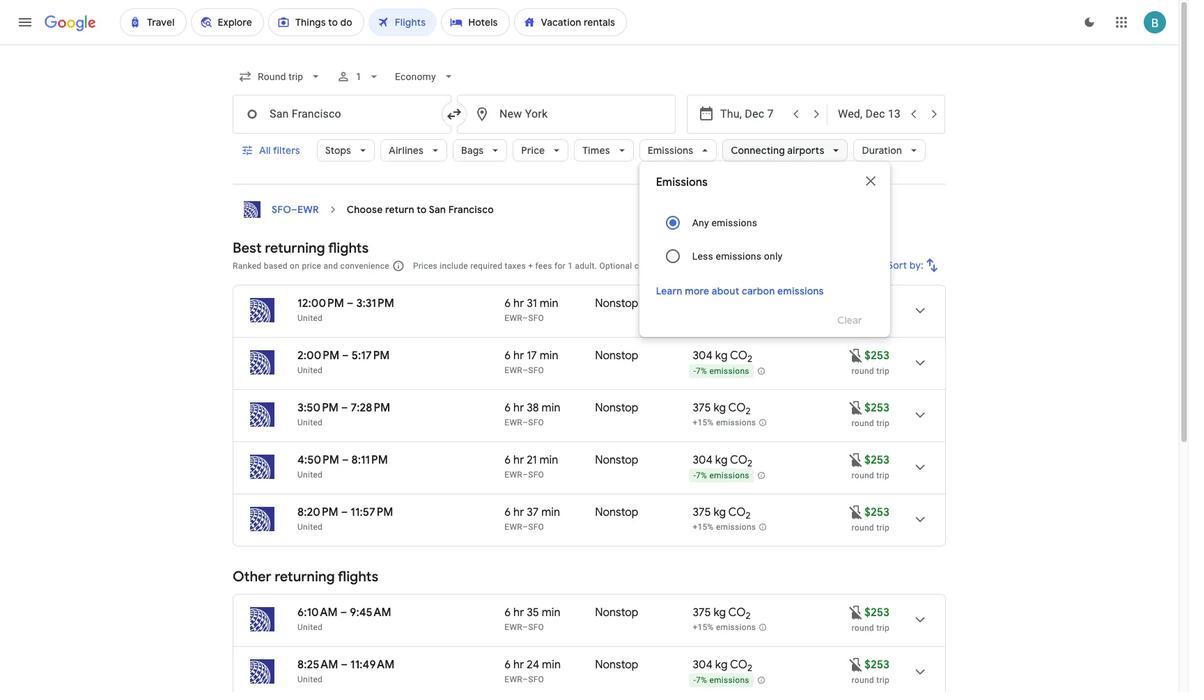 Task type: vqa. For each thing, say whether or not it's contained in the screenshot.


Task type: locate. For each thing, give the bounding box(es) containing it.
united inside 4:50 pm – 8:11 pm united
[[298, 470, 323, 480]]

$253 left 'flight details. leaves newark liberty international airport at 4:50 pm on wednesday, december 13 and arrives at san francisco international airport at 8:11 pm on wednesday, december 13.' icon
[[865, 454, 890, 468]]

3 +15% from the top
[[693, 623, 714, 633]]

253 US dollars text field
[[865, 349, 890, 363], [865, 606, 890, 620], [865, 658, 890, 672]]

$253
[[865, 349, 890, 363], [865, 401, 890, 415], [865, 454, 890, 468], [865, 506, 890, 520], [865, 606, 890, 620], [865, 658, 890, 672]]

flight details. leaves newark liberty international airport at 4:50 pm on wednesday, december 13 and arrives at san francisco international airport at 8:11 pm on wednesday, december 13. image
[[904, 451, 937, 484]]

hr left 21 on the left of page
[[514, 454, 524, 468]]

and
[[324, 261, 338, 271], [668, 261, 683, 271]]

returning
[[265, 240, 325, 257], [275, 569, 335, 586]]

min inside the 6 hr 17 min ewr – sfo
[[540, 349, 559, 363]]

returning up on
[[265, 240, 325, 257]]

2 $253 from the top
[[865, 401, 890, 415]]

sfo inside 6 hr 35 min ewr – sfo
[[528, 623, 544, 633]]

nonstop for 6 hr 38 min
[[595, 401, 639, 415]]

6 hr from the top
[[514, 606, 524, 620]]

nonstop flight. element for 6 hr 17 min
[[595, 349, 639, 365]]

trip for 6 hr 24 min
[[877, 676, 890, 686]]

co inside popup button
[[729, 297, 746, 311]]

nonstop flight. element for 6 hr 24 min
[[595, 658, 639, 674]]

2 trip from the top
[[877, 366, 890, 376]]

this price for this flight doesn't include overhead bin access. if you need a carry-on bag, use the bags filter to update prices. image
[[848, 347, 865, 364], [848, 604, 865, 621]]

304 kg co 2 for kg co
[[693, 349, 753, 365]]

- for kg co
[[694, 367, 696, 376]]

– down 24
[[523, 675, 528, 685]]

ewr inside 6 hr 38 min ewr – sfo
[[505, 418, 523, 428]]

1 $253 from the top
[[865, 349, 890, 363]]

flight details. leaves newark liberty international airport at 8:20 pm on wednesday, december 13 and arrives at san francisco international airport at 11:57 pm on wednesday, december 13. image
[[904, 503, 937, 537]]

round trip left flight details. leaves newark liberty international airport at 8:25 am on wednesday, december 13 and arrives at san francisco international airport at 11:49 am on wednesday, december 13. image
[[852, 676, 890, 686]]

trip left flight details. leaves newark liberty international airport at 12:00 pm on wednesday, december 13 and arrives at san francisco international airport at 3:31 pm on wednesday, december 13. image
[[877, 314, 890, 324]]

return
[[385, 203, 414, 216]]

6 hr 31 min ewr – sfo
[[505, 297, 559, 323]]

this price for this flight doesn't include overhead bin access. if you need a carry-on bag, use the bags filter to update prices. image for 6 hr 21 min
[[848, 452, 865, 469]]

6 nonstop from the top
[[595, 606, 639, 620]]

all filters button
[[233, 134, 311, 167]]

min for 6 hr 37 min
[[542, 506, 560, 520]]

2 and from the left
[[668, 261, 683, 271]]

1 and from the left
[[324, 261, 338, 271]]

6 for 6 hr 21 min
[[505, 454, 511, 468]]

1 375 from the top
[[693, 401, 711, 415]]

round down 253 us dollars text box
[[852, 419, 874, 429]]

more
[[685, 285, 709, 298]]

main content
[[233, 196, 946, 693]]

4 round from the top
[[852, 471, 874, 481]]

this price for this flight doesn't include overhead bin access. if you need a carry-on bag, use the bags filter to update prices. image left flight details. leaves newark liberty international airport at 6:10 am on wednesday, december 13 and arrives at san francisco international airport at 9:45 am on wednesday, december 13. icon
[[848, 604, 865, 621]]

1 button
[[331, 60, 387, 93]]

– inside 6 hr 37 min ewr – sfo
[[523, 523, 528, 532]]

4 round trip from the top
[[852, 471, 890, 481]]

1 round trip from the top
[[852, 314, 890, 324]]

Departure time: 3:50 PM. text field
[[298, 401, 339, 415]]

2 375 from the top
[[693, 506, 711, 520]]

ewr inside the 6 hr 17 min ewr – sfo
[[505, 366, 523, 376]]

round trip left flight details. leaves newark liberty international airport at 12:00 pm on wednesday, december 13 and arrives at san francisco international airport at 3:31 pm on wednesday, december 13. image
[[852, 314, 890, 324]]

united down 3:50 pm
[[298, 418, 323, 428]]

flight details. leaves newark liberty international airport at 8:25 am on wednesday, december 13 and arrives at san francisco international airport at 11:49 am on wednesday, december 13. image
[[904, 656, 937, 689]]

3 304 kg co 2 from the top
[[693, 658, 753, 675]]

6 round trip from the top
[[852, 624, 890, 633]]

38
[[527, 401, 539, 415]]

1 nonstop flight. element from the top
[[595, 297, 639, 313]]

12:00 pm
[[298, 297, 344, 311]]

trip left flight details. leaves newark liberty international airport at 8:25 am on wednesday, december 13 and arrives at san francisco international airport at 11:49 am on wednesday, december 13. image
[[877, 676, 890, 686]]

+15% for 6 hr 38 min
[[693, 418, 714, 428]]

24
[[527, 658, 539, 672]]

0 vertical spatial returning
[[265, 240, 325, 257]]

min inside 6 hr 37 min ewr – sfo
[[542, 506, 560, 520]]

round left flight details. leaves newark liberty international airport at 6:10 am on wednesday, december 13 and arrives at san francisco international airport at 9:45 am on wednesday, december 13. icon
[[852, 624, 874, 633]]

2 vertical spatial 7%
[[696, 676, 707, 686]]

flights up 9:45 am
[[338, 569, 379, 586]]

sfo for 6 hr 31 min
[[528, 314, 544, 323]]

1 vertical spatial 253 us dollars text field
[[865, 606, 890, 620]]

connecting airports button
[[723, 134, 848, 167]]

6 hr 38 min ewr – sfo
[[505, 401, 561, 428]]

prices
[[413, 261, 438, 271]]

taxes
[[505, 261, 526, 271]]

1 vertical spatial returning
[[275, 569, 335, 586]]

253 us dollars text field left flight details. leaves newark liberty international airport at 8:25 am on wednesday, december 13 and arrives at san francisco international airport at 11:49 am on wednesday, december 13. image
[[865, 658, 890, 672]]

None text field
[[233, 95, 452, 134], [457, 95, 676, 134], [233, 95, 452, 134], [457, 95, 676, 134]]

2 7% from the top
[[696, 471, 707, 481]]

– inside 6 hr 24 min ewr – sfo
[[523, 675, 528, 685]]

1
[[356, 71, 362, 82], [568, 261, 573, 271]]

3 nonstop from the top
[[595, 401, 639, 415]]

Arrival time: 5:17 PM. text field
[[352, 349, 390, 363]]

emissions option group
[[656, 206, 874, 273]]

total duration 6 hr 35 min. element
[[505, 606, 595, 622]]

6 trip from the top
[[877, 624, 890, 633]]

1 304 kg co 2 from the top
[[693, 349, 753, 365]]

1 vertical spatial flights
[[338, 569, 379, 586]]

this price for this flight doesn't include overhead bin access. if you need a carry-on bag, use the bags filter to update prices. image down 253 us dollars text box
[[848, 452, 865, 469]]

flights for other returning flights
[[338, 569, 379, 586]]

filters
[[273, 144, 300, 157]]

5 trip from the top
[[877, 523, 890, 533]]

6 for 6 hr 38 min
[[505, 401, 511, 415]]

2 united from the top
[[298, 366, 323, 376]]

2 +15% emissions from the top
[[693, 523, 756, 532]]

6 united from the top
[[298, 623, 323, 633]]

– inside 8:20 pm – 11:57 pm united
[[341, 506, 348, 520]]

hr inside 6 hr 24 min ewr – sfo
[[514, 658, 524, 672]]

flights up convenience
[[328, 240, 369, 257]]

2 vertical spatial 375
[[693, 606, 711, 620]]

– left 8:11 pm text box
[[342, 454, 349, 468]]

passenger assistance button
[[765, 261, 851, 271]]

– left 3:31 pm
[[347, 297, 354, 311]]

0 horizontal spatial 1
[[356, 71, 362, 82]]

round for 6 hr 21 min
[[852, 471, 874, 481]]

round for 6 hr 37 min
[[852, 523, 874, 533]]

min for 6 hr 24 min
[[542, 658, 561, 672]]

co for 6 hr 38 min
[[729, 401, 746, 415]]

0 vertical spatial 1
[[356, 71, 362, 82]]

connecting airports
[[731, 144, 825, 157]]

round trip left flight details. leaves newark liberty international airport at 6:10 am on wednesday, december 13 and arrives at san francisco international airport at 9:45 am on wednesday, december 13. icon
[[852, 624, 890, 633]]

hr left '37'
[[514, 506, 524, 520]]

3 round from the top
[[852, 419, 874, 429]]

ewr for 6 hr 17 min
[[505, 366, 523, 376]]

this price for this flight doesn't include overhead bin access. if you need a carry-on bag, use the bags filter to update prices. image up 253 us dollars text field
[[848, 400, 865, 416]]

4 6 from the top
[[505, 454, 511, 468]]

1 +15% emissions from the top
[[693, 418, 756, 428]]

united inside 8:25 am – 11:49 am united
[[298, 675, 323, 685]]

min inside 6 hr 21 min ewr – sfo
[[540, 454, 558, 468]]

round trip down 253 us dollars text field
[[852, 471, 890, 481]]

sfo down 17
[[528, 366, 544, 376]]

min right 17
[[540, 349, 559, 363]]

2 253 us dollars text field from the top
[[865, 606, 890, 620]]

Departure time: 8:20 PM. text field
[[298, 506, 338, 520]]

sfo inside 6 hr 21 min ewr – sfo
[[528, 470, 544, 480]]

1 vertical spatial 375
[[693, 506, 711, 520]]

bags
[[461, 144, 484, 157]]

304 for 375
[[693, 658, 713, 672]]

nonstop for 6 hr 21 min
[[595, 454, 639, 468]]

min
[[540, 297, 559, 311], [540, 349, 559, 363], [542, 401, 561, 415], [540, 454, 558, 468], [542, 506, 560, 520], [542, 606, 561, 620], [542, 658, 561, 672]]

– inside 6 hr 21 min ewr – sfo
[[523, 470, 528, 480]]

2 vertical spatial 253 us dollars text field
[[865, 658, 890, 672]]

co for 6 hr 35 min
[[729, 606, 746, 620]]

3 253 us dollars text field from the top
[[865, 658, 890, 672]]

5 united from the top
[[298, 523, 323, 532]]

min inside 6 hr 38 min ewr – sfo
[[542, 401, 561, 415]]

2 this price for this flight doesn't include overhead bin access. if you need a carry-on bag, use the bags filter to update prices. image from the top
[[848, 604, 865, 621]]

0 vertical spatial flights
[[328, 240, 369, 257]]

hr left 31
[[514, 297, 524, 311]]

hr left 38
[[514, 401, 524, 415]]

fees right the +
[[535, 261, 552, 271]]

hr left 24
[[514, 658, 524, 672]]

$253 left 'flight details. leaves newark liberty international airport at 8:20 pm on wednesday, december 13 and arrives at san francisco international airport at 11:57 pm on wednesday, december 13.' image
[[865, 506, 890, 520]]

– left 7:28 pm
[[341, 401, 348, 415]]

0 horizontal spatial and
[[324, 261, 338, 271]]

leaves newark liberty international airport at 8:20 pm on wednesday, december 13 and arrives at san francisco international airport at 11:57 pm on wednesday, december 13. element
[[298, 506, 393, 520]]

1 horizontal spatial 1
[[568, 261, 573, 271]]

Arrival time: 11:57 PM. text field
[[351, 506, 393, 520]]

1 vertical spatial emissions
[[656, 176, 708, 190]]

6 for 6 hr 17 min
[[505, 349, 511, 363]]

all
[[259, 144, 271, 157]]

– inside the 6 hr 17 min ewr – sfo
[[523, 366, 528, 376]]

2 nonstop flight. element from the top
[[595, 349, 639, 365]]

sfo down '37'
[[528, 523, 544, 532]]

hr for 21
[[514, 454, 524, 468]]

leaves newark liberty international airport at 8:25 am on wednesday, december 13 and arrives at san francisco international airport at 11:49 am on wednesday, december 13. element
[[298, 658, 395, 672]]

2 nonstop from the top
[[595, 349, 639, 363]]

min right 38
[[542, 401, 561, 415]]

emissions inside "popup button"
[[648, 144, 693, 157]]

sfo inside 6 hr 37 min ewr – sfo
[[528, 523, 544, 532]]

2 vertical spatial +15% emissions
[[693, 623, 756, 633]]

round trip down 253 us dollars text box
[[852, 419, 890, 429]]

round down $253 text field
[[852, 523, 874, 533]]

3 375 kg co 2 from the top
[[693, 606, 751, 622]]

round trip up 253 us dollars text box
[[852, 366, 890, 376]]

this price for this flight doesn't include overhead bin access. if you need a carry-on bag, use the bags filter to update prices. image up 253 us dollars text box
[[848, 347, 865, 364]]

choose
[[347, 203, 383, 216]]

0 vertical spatial emissions
[[648, 144, 693, 157]]

this price for this flight doesn't include overhead bin access. if you need a carry-on bag, use the bags filter to update prices. image
[[848, 400, 865, 416], [848, 452, 865, 469], [848, 504, 865, 521], [848, 657, 865, 673]]

5:17 pm
[[352, 349, 390, 363]]

3 $253 from the top
[[865, 454, 890, 468]]

6 hr 37 min ewr – sfo
[[505, 506, 560, 532]]

nonstop flight. element for 6 hr 31 min
[[595, 297, 639, 313]]

2 vertical spatial 304 kg co 2
[[693, 658, 753, 675]]

1 horizontal spatial fees
[[702, 261, 719, 271]]

ewr down total duration 6 hr 21 min. element
[[505, 470, 523, 480]]

8:20 pm – 11:57 pm united
[[298, 506, 393, 532]]

round trip for 6 hr 17 min
[[852, 366, 890, 376]]

6 inside 6 hr 24 min ewr – sfo
[[505, 658, 511, 672]]

$253 left flight details. leaves newark liberty international airport at 8:25 am on wednesday, december 13 and arrives at san francisco international airport at 11:49 am on wednesday, december 13. image
[[865, 658, 890, 672]]

ewr down total duration 6 hr 24 min. element
[[505, 675, 523, 685]]

6 hr 21 min ewr – sfo
[[505, 454, 558, 480]]

returning up the 6:10 am text field
[[275, 569, 335, 586]]

ewr down total duration 6 hr 31 min. element
[[505, 314, 523, 323]]

hr left 17
[[514, 349, 524, 363]]

min right 21 on the left of page
[[540, 454, 558, 468]]

hr for 24
[[514, 658, 524, 672]]

swap origin and destination. image
[[446, 106, 463, 123]]

6 inside 6 hr 21 min ewr – sfo
[[505, 454, 511, 468]]

5 round from the top
[[852, 523, 874, 533]]

sort by: button
[[882, 249, 946, 282]]

4 $253 from the top
[[865, 506, 890, 520]]

ewr for 6 hr 21 min
[[505, 470, 523, 480]]

0 vertical spatial -
[[694, 367, 696, 376]]

united
[[298, 314, 323, 323], [298, 366, 323, 376], [298, 418, 323, 428], [298, 470, 323, 480], [298, 523, 323, 532], [298, 623, 323, 633], [298, 675, 323, 685]]

round left flight details. leaves newark liberty international airport at 8:25 am on wednesday, december 13 and arrives at san francisco international airport at 11:49 am on wednesday, december 13. image
[[852, 676, 874, 686]]

6 left '37'
[[505, 506, 511, 520]]

–
[[291, 203, 297, 216], [347, 297, 354, 311], [523, 314, 528, 323], [342, 349, 349, 363], [523, 366, 528, 376], [341, 401, 348, 415], [523, 418, 528, 428], [342, 454, 349, 468], [523, 470, 528, 480], [341, 506, 348, 520], [523, 523, 528, 532], [340, 606, 347, 620], [523, 623, 528, 633], [341, 658, 348, 672], [523, 675, 528, 685]]

11:49 am
[[351, 658, 395, 672]]

fees right bag
[[702, 261, 719, 271]]

min for 6 hr 21 min
[[540, 454, 558, 468]]

3 this price for this flight doesn't include overhead bin access. if you need a carry-on bag, use the bags filter to update prices. image from the top
[[848, 504, 865, 521]]

– right 6:10 am
[[340, 606, 347, 620]]

7%
[[696, 367, 707, 376], [696, 471, 707, 481], [696, 676, 707, 686]]

2 375 kg co 2 from the top
[[693, 506, 751, 522]]

6 left 17
[[505, 349, 511, 363]]

round up 253 us dollars text box
[[852, 366, 874, 376]]

trip left flight details. leaves newark liberty international airport at 6:10 am on wednesday, december 13 and arrives at san francisco international airport at 9:45 am on wednesday, december 13. icon
[[877, 624, 890, 633]]

fees
[[535, 261, 552, 271], [702, 261, 719, 271]]

1 horizontal spatial and
[[668, 261, 683, 271]]

7 trip from the top
[[877, 676, 890, 686]]

6 inside 6 hr 31 min ewr – sfo
[[505, 297, 511, 311]]

3 7% from the top
[[696, 676, 707, 686]]

choose return to san francisco
[[347, 203, 494, 216]]

united inside 8:20 pm – 11:57 pm united
[[298, 523, 323, 532]]

include
[[440, 261, 468, 271]]

ewr up best returning flights
[[297, 203, 319, 216]]

ewr inside 6 hr 31 min ewr – sfo
[[505, 314, 523, 323]]

3:50 pm – 7:28 pm united
[[298, 401, 390, 428]]

6 6 from the top
[[505, 606, 511, 620]]

trip up 253 us dollars text box
[[877, 366, 890, 376]]

hr inside 6 hr 35 min ewr – sfo
[[514, 606, 524, 620]]

3 -7% emissions from the top
[[694, 676, 750, 686]]

7 round trip from the top
[[852, 676, 890, 686]]

6 for 6 hr 31 min
[[505, 297, 511, 311]]

21
[[527, 454, 537, 468]]

connecting
[[731, 144, 785, 157]]

None search field
[[233, 60, 946, 337]]

1 vertical spatial 304 kg co 2
[[693, 454, 753, 470]]

1 vertical spatial +15% emissions
[[693, 523, 756, 532]]

7 nonstop from the top
[[595, 658, 639, 672]]

4 this price for this flight doesn't include overhead bin access. if you need a carry-on bag, use the bags filter to update prices. image from the top
[[848, 657, 865, 673]]

sfo – ewr
[[272, 203, 319, 216]]

united down "2:00 pm"
[[298, 366, 323, 376]]

round left flight details. leaves newark liberty international airport at 12:00 pm on wednesday, december 13 and arrives at san francisco international airport at 3:31 pm on wednesday, december 13. image
[[852, 314, 874, 324]]

$253 left flight details. leaves newark liberty international airport at 3:50 pm on wednesday, december 13 and arrives at san francisco international airport at 7:28 pm on wednesday, december 13. icon
[[865, 401, 890, 415]]

hr inside 6 hr 38 min ewr – sfo
[[514, 401, 524, 415]]

by:
[[910, 259, 924, 272]]

6 nonstop flight. element from the top
[[595, 606, 639, 622]]

min inside 6 hr 24 min ewr – sfo
[[542, 658, 561, 672]]

sfo inside 6 hr 24 min ewr – sfo
[[528, 675, 544, 685]]

emissions
[[648, 144, 693, 157], [656, 176, 708, 190]]

$253 left flight details. leaves newark liberty international airport at 6:10 am on wednesday, december 13 and arrives at san francisco international airport at 9:45 am on wednesday, december 13. icon
[[865, 606, 890, 620]]

other returning flights
[[233, 569, 379, 586]]

trip for 6 hr 37 min
[[877, 523, 890, 533]]

6 left 38
[[505, 401, 511, 415]]

2 6 from the top
[[505, 349, 511, 363]]

this price for this flight doesn't include overhead bin access. if you need a carry-on bag, use the bags filter to update prices. image left flight details. leaves newark liberty international airport at 8:25 am on wednesday, december 13 and arrives at san francisco international airport at 11:49 am on wednesday, december 13. image
[[848, 657, 865, 673]]

4 nonstop flight. element from the top
[[595, 454, 639, 470]]

ewr inside 6 hr 37 min ewr – sfo
[[505, 523, 523, 532]]

3 round trip from the top
[[852, 419, 890, 429]]

adult.
[[575, 261, 597, 271]]

round trip
[[852, 314, 890, 324], [852, 366, 890, 376], [852, 419, 890, 429], [852, 471, 890, 481], [852, 523, 890, 533], [852, 624, 890, 633], [852, 676, 890, 686]]

None field
[[233, 64, 328, 89], [390, 64, 461, 89], [233, 64, 328, 89], [390, 64, 461, 89]]

2 vertical spatial -7% emissions
[[694, 676, 750, 686]]

0 vertical spatial 7%
[[696, 367, 707, 376]]

this price for this flight doesn't include overhead bin access. if you need a carry-on bag, use the bags filter to update prices. image down 253 us dollars text field
[[848, 504, 865, 521]]

6 left 24
[[505, 658, 511, 672]]

0 vertical spatial -7% emissions
[[694, 367, 750, 376]]

6 $253 from the top
[[865, 658, 890, 672]]

united for 8:20 pm
[[298, 523, 323, 532]]

round trip for 6 hr 24 min
[[852, 676, 890, 686]]

kg inside popup button
[[714, 297, 726, 311]]

– down '37'
[[523, 523, 528, 532]]

assistance
[[808, 261, 851, 271]]

returning for other
[[275, 569, 335, 586]]

flights
[[328, 240, 369, 257], [338, 569, 379, 586]]

Departure time: 6:10 AM. text field
[[298, 606, 338, 620]]

1 this price for this flight doesn't include overhead bin access. if you need a carry-on bag, use the bags filter to update prices. image from the top
[[848, 347, 865, 364]]

hr inside 6 hr 21 min ewr – sfo
[[514, 454, 524, 468]]

ewr down total duration 6 hr 37 min. 'element'
[[505, 523, 523, 532]]

11:57 pm
[[351, 506, 393, 520]]

united inside 6:10 am – 9:45 am united
[[298, 623, 323, 633]]

1 vertical spatial this price for this flight doesn't include overhead bin access. if you need a carry-on bag, use the bags filter to update prices. image
[[848, 604, 865, 621]]

price button
[[513, 134, 569, 167]]

253 us dollars text field for kg co
[[865, 349, 890, 363]]

6 hr 35 min ewr – sfo
[[505, 606, 561, 633]]

2 vertical spatial +15%
[[693, 623, 714, 633]]

2 round trip from the top
[[852, 366, 890, 376]]

round trip down $253 text field
[[852, 523, 890, 533]]

kg for 6 hr 24 min
[[715, 658, 728, 672]]

and left bag
[[668, 261, 683, 271]]

price
[[521, 144, 545, 157]]

united inside 2:00 pm – 5:17 pm united
[[298, 366, 323, 376]]

6 round from the top
[[852, 624, 874, 633]]

united inside '12:00 pm – 3:31 pm united'
[[298, 314, 323, 323]]

4 nonstop from the top
[[595, 454, 639, 468]]

0 vertical spatial 304 kg co 2
[[693, 349, 753, 365]]

5 hr from the top
[[514, 506, 524, 520]]

4 hr from the top
[[514, 454, 524, 468]]

round trip for 6 hr 37 min
[[852, 523, 890, 533]]

0 horizontal spatial fees
[[535, 261, 552, 271]]

duration button
[[854, 134, 926, 167]]

ewr down total duration 6 hr 35 min. element
[[505, 623, 523, 633]]

min inside 6 hr 35 min ewr – sfo
[[542, 606, 561, 620]]

7 round from the top
[[852, 676, 874, 686]]

united down the 6:10 am text field
[[298, 623, 323, 633]]

times
[[583, 144, 610, 157]]

round
[[852, 314, 874, 324], [852, 366, 874, 376], [852, 419, 874, 429], [852, 471, 874, 481], [852, 523, 874, 533], [852, 624, 874, 633], [852, 676, 874, 686]]

hr left "35" at the bottom left of the page
[[514, 606, 524, 620]]

6 inside 6 hr 37 min ewr – sfo
[[505, 506, 511, 520]]

times button
[[574, 134, 634, 167]]

hr inside 6 hr 37 min ewr – sfo
[[514, 506, 524, 520]]

– down 31
[[523, 314, 528, 323]]

– inside 4:50 pm – 8:11 pm united
[[342, 454, 349, 468]]

1 vertical spatial -7% emissions
[[694, 471, 750, 481]]

to
[[417, 203, 427, 216]]

2 304 from the top
[[693, 454, 713, 468]]

sfo down 21 on the left of page
[[528, 470, 544, 480]]

5 6 from the top
[[505, 506, 511, 520]]

united down the 4:50 pm
[[298, 470, 323, 480]]

1 7% from the top
[[696, 367, 707, 376]]

co
[[729, 297, 746, 311], [730, 349, 748, 363], [729, 401, 746, 415], [730, 454, 748, 468], [729, 506, 746, 520], [729, 606, 746, 620], [730, 658, 748, 672]]

nonstop flight. element for 6 hr 21 min
[[595, 454, 639, 470]]

ewr down total duration 6 hr 38 min. element
[[505, 418, 523, 428]]

trip down 253 us dollars text box
[[877, 419, 890, 429]]

united for 6:10 am
[[298, 623, 323, 633]]

1 vertical spatial -
[[694, 471, 696, 481]]

1 vertical spatial +15%
[[693, 523, 714, 532]]

5 round trip from the top
[[852, 523, 890, 533]]

3 united from the top
[[298, 418, 323, 428]]

1 vertical spatial 304
[[693, 454, 713, 468]]

6 left 21 on the left of page
[[505, 454, 511, 468]]

1 - from the top
[[694, 367, 696, 376]]

$253 left flight details. leaves newark liberty international airport at 2:00 pm on wednesday, december 13 and arrives at san francisco international airport at 5:17 pm on wednesday, december 13. icon
[[865, 349, 890, 363]]

trip down $253 text field
[[877, 523, 890, 533]]

-7% emissions for 375
[[694, 676, 750, 686]]

0 vertical spatial +15% emissions
[[693, 418, 756, 428]]

+15% emissions for 6 hr 38 min
[[693, 418, 756, 428]]

nonstop flight. element
[[595, 297, 639, 313], [595, 349, 639, 365], [595, 401, 639, 417], [595, 454, 639, 470], [595, 506, 639, 522], [595, 606, 639, 622], [595, 658, 639, 674]]

1 -7% emissions from the top
[[694, 367, 750, 376]]

3 6 from the top
[[505, 401, 511, 415]]

hr for 31
[[514, 297, 524, 311]]

ewr inside 6 hr 35 min ewr – sfo
[[505, 623, 523, 633]]

1 hr from the top
[[514, 297, 524, 311]]

sfo inside 6 hr 38 min ewr – sfo
[[528, 418, 544, 428]]

hr inside the 6 hr 17 min ewr – sfo
[[514, 349, 524, 363]]

6 for 6 hr 35 min
[[505, 606, 511, 620]]

duration
[[862, 144, 902, 157]]

2 304 kg co 2 from the top
[[693, 454, 753, 470]]

hr inside 6 hr 31 min ewr – sfo
[[514, 297, 524, 311]]

emissions right times popup button at the top
[[648, 144, 693, 157]]

2 this price for this flight doesn't include overhead bin access. if you need a carry-on bag, use the bags filter to update prices. image from the top
[[848, 452, 865, 469]]

7 hr from the top
[[514, 658, 524, 672]]

0 vertical spatial +15%
[[693, 418, 714, 428]]

sfo up best returning flights
[[272, 203, 291, 216]]

– right departure time: 8:20 pm. text field
[[341, 506, 348, 520]]

kg for 6 hr 21 min
[[715, 454, 728, 468]]

253 us dollars text field left flight details. leaves newark liberty international airport at 6:10 am on wednesday, december 13 and arrives at san francisco international airport at 9:45 am on wednesday, december 13. icon
[[865, 606, 890, 620]]

learn more about carbon emissions link
[[656, 285, 824, 298]]

round trip for 6 hr 38 min
[[852, 419, 890, 429]]

– down 38
[[523, 418, 528, 428]]

2 hr from the top
[[514, 349, 524, 363]]

ewr for 6 hr 31 min
[[505, 314, 523, 323]]

united down 12:00 pm text field
[[298, 314, 323, 323]]

2 +15% from the top
[[693, 523, 714, 532]]

4:50 pm
[[298, 454, 339, 468]]

total duration 6 hr 24 min. element
[[505, 658, 595, 674]]

1 fees from the left
[[535, 261, 552, 271]]

3 hr from the top
[[514, 401, 524, 415]]

flight details. leaves newark liberty international airport at 2:00 pm on wednesday, december 13 and arrives at san francisco international airport at 5:17 pm on wednesday, december 13. image
[[904, 346, 937, 380]]

6 inside the 6 hr 17 min ewr – sfo
[[505, 349, 511, 363]]

2:00 pm
[[298, 349, 339, 363]]

nonstop for 6 hr 31 min
[[595, 297, 639, 311]]

2 vertical spatial 304
[[693, 658, 713, 672]]

hr for 17
[[514, 349, 524, 363]]

– down 17
[[523, 366, 528, 376]]

sfo inside 6 hr 31 min ewr – sfo
[[528, 314, 544, 323]]

leaves newark liberty international airport at 6:10 am on wednesday, december 13 and arrives at san francisco international airport at 9:45 am on wednesday, december 13. element
[[298, 606, 391, 620]]

round down 253 us dollars text field
[[852, 471, 874, 481]]

1 375 kg co 2 from the top
[[693, 401, 751, 417]]

0 vertical spatial this price for this flight doesn't include overhead bin access. if you need a carry-on bag, use the bags filter to update prices. image
[[848, 347, 865, 364]]

304 kg co 2
[[693, 349, 753, 365], [693, 454, 753, 470], [693, 658, 753, 675]]

4 united from the top
[[298, 470, 323, 480]]

– left '5:17 pm' on the left
[[342, 349, 349, 363]]

6:10 am
[[298, 606, 338, 620]]

$253 for 6 hr 38 min
[[865, 401, 890, 415]]

3 - from the top
[[694, 676, 696, 686]]

1 vertical spatial 7%
[[696, 471, 707, 481]]

sfo down 38
[[528, 418, 544, 428]]

5 $253 from the top
[[865, 606, 890, 620]]

- for 375
[[694, 676, 696, 686]]

emissions down emissions "popup button"
[[656, 176, 708, 190]]

2 vertical spatial 375 kg co 2
[[693, 606, 751, 622]]

sfo down "35" at the bottom left of the page
[[528, 623, 544, 633]]

best returning flights
[[233, 240, 369, 257]]

0 vertical spatial 253 us dollars text field
[[865, 349, 890, 363]]

and right "price"
[[324, 261, 338, 271]]

0 vertical spatial 375
[[693, 401, 711, 415]]

min right 31
[[540, 297, 559, 311]]

united inside the 3:50 pm – 7:28 pm united
[[298, 418, 323, 428]]

3 375 from the top
[[693, 606, 711, 620]]

3 nonstop flight. element from the top
[[595, 401, 639, 417]]

+15% for 6 hr 35 min
[[693, 623, 714, 633]]

sfo down 31
[[528, 314, 544, 323]]

– down "35" at the bottom left of the page
[[523, 623, 528, 633]]

-7% emissions
[[694, 367, 750, 376], [694, 471, 750, 481], [694, 676, 750, 686]]

1 nonstop from the top
[[595, 297, 639, 311]]

8:25 am – 11:49 am united
[[298, 658, 395, 685]]

sfo
[[272, 203, 291, 216], [528, 314, 544, 323], [528, 366, 544, 376], [528, 418, 544, 428], [528, 470, 544, 480], [528, 523, 544, 532], [528, 623, 544, 633], [528, 675, 544, 685]]

nonstop flight. element for 6 hr 37 min
[[595, 506, 639, 522]]

airlines
[[389, 144, 424, 157]]

6 inside 6 hr 35 min ewr – sfo
[[505, 606, 511, 620]]

– inside 6:10 am – 9:45 am united
[[340, 606, 347, 620]]

sfo down 24
[[528, 675, 544, 685]]

6
[[505, 297, 511, 311], [505, 349, 511, 363], [505, 401, 511, 415], [505, 454, 511, 468], [505, 506, 511, 520], [505, 606, 511, 620], [505, 658, 511, 672]]

6 left "35" at the bottom left of the page
[[505, 606, 511, 620]]

1 6 from the top
[[505, 297, 511, 311]]

hr for 38
[[514, 401, 524, 415]]

Arrival time: 7:28 PM. text field
[[351, 401, 390, 415]]

1 vertical spatial 375 kg co 2
[[693, 506, 751, 522]]

2 vertical spatial -
[[694, 676, 696, 686]]

1 trip from the top
[[877, 314, 890, 324]]

1 this price for this flight doesn't include overhead bin access. if you need a carry-on bag, use the bags filter to update prices. image from the top
[[848, 400, 865, 416]]

trip for 6 hr 17 min
[[877, 366, 890, 376]]

flight details. leaves newark liberty international airport at 3:50 pm on wednesday, december 13 and arrives at san francisco international airport at 7:28 pm on wednesday, december 13. image
[[904, 399, 937, 432]]

price
[[302, 261, 321, 271]]

5 nonstop from the top
[[595, 506, 639, 520]]

2
[[748, 353, 753, 365], [746, 406, 751, 417], [748, 458, 753, 470], [746, 510, 751, 522], [746, 610, 751, 622], [748, 663, 753, 675]]

– up best returning flights
[[291, 203, 297, 216]]

0 vertical spatial 304
[[693, 349, 713, 363]]

kg co button
[[689, 297, 767, 326]]

flights for best returning flights
[[328, 240, 369, 257]]

0 vertical spatial 375 kg co 2
[[693, 401, 751, 417]]

5 nonstop flight. element from the top
[[595, 506, 639, 522]]

min right "35" at the bottom left of the page
[[542, 606, 561, 620]]

2 round from the top
[[852, 366, 874, 376]]

1 round from the top
[[852, 314, 874, 324]]

– inside the 3:50 pm – 7:28 pm united
[[341, 401, 348, 415]]

253 us dollars text field left flight details. leaves newark liberty international airport at 2:00 pm on wednesday, december 13 and arrives at san francisco international airport at 5:17 pm on wednesday, december 13. icon
[[865, 349, 890, 363]]

sfo inside the 6 hr 17 min ewr – sfo
[[528, 366, 544, 376]]

ewr inside 6 hr 24 min ewr – sfo
[[505, 675, 523, 685]]

co for 6 hr 24 min
[[730, 658, 748, 672]]

6 inside 6 hr 38 min ewr – sfo
[[505, 401, 511, 415]]

4 trip from the top
[[877, 471, 890, 481]]

7 6 from the top
[[505, 658, 511, 672]]

– right the 8:25 am
[[341, 658, 348, 672]]

united down the 8:25 am
[[298, 675, 323, 685]]

min inside 6 hr 31 min ewr – sfo
[[540, 297, 559, 311]]

3 trip from the top
[[877, 419, 890, 429]]

nonstop flight. element for 6 hr 38 min
[[595, 401, 639, 417]]

7 nonstop flight. element from the top
[[595, 658, 639, 674]]

1 253 us dollars text field from the top
[[865, 349, 890, 363]]

round trip for 6 hr 21 min
[[852, 471, 890, 481]]

ewr inside 6 hr 21 min ewr – sfo
[[505, 470, 523, 480]]

3 304 from the top
[[693, 658, 713, 672]]

7 united from the top
[[298, 675, 323, 685]]

1 united from the top
[[298, 314, 323, 323]]

united down '8:20 pm'
[[298, 523, 323, 532]]

kg for 6 hr 38 min
[[714, 401, 726, 415]]

ewr down total duration 6 hr 17 min. element
[[505, 366, 523, 376]]

3 +15% emissions from the top
[[693, 623, 756, 633]]

close dialog image
[[862, 173, 879, 190]]

airports
[[788, 144, 825, 157]]

united for 12:00 pm
[[298, 314, 323, 323]]



Task type: describe. For each thing, give the bounding box(es) containing it.
1 inside popup button
[[356, 71, 362, 82]]

$253 for 6 hr 21 min
[[865, 454, 890, 468]]

Departure time: 8:25 AM. text field
[[298, 658, 338, 672]]

2 for 6 hr 38 min
[[746, 406, 751, 417]]

trip for 6 hr 31 min
[[877, 314, 890, 324]]

Arrival time: 11:49 AM. text field
[[351, 658, 395, 672]]

round for 6 hr 24 min
[[852, 676, 874, 686]]

253 US dollars text field
[[865, 506, 890, 520]]

united for 2:00 pm
[[298, 366, 323, 376]]

ranked
[[233, 261, 262, 271]]

37
[[527, 506, 539, 520]]

$253 for 6 hr 24 min
[[865, 658, 890, 672]]

– inside 6 hr 31 min ewr – sfo
[[523, 314, 528, 323]]

san
[[429, 203, 446, 216]]

6 for 6 hr 37 min
[[505, 506, 511, 520]]

for
[[555, 261, 566, 271]]

$253 for 6 hr 37 min
[[865, 506, 890, 520]]

ewr for 6 hr 37 min
[[505, 523, 523, 532]]

3:31 pm
[[356, 297, 394, 311]]

bag
[[685, 261, 699, 271]]

hr for 37
[[514, 506, 524, 520]]

sfo for 6 hr 37 min
[[528, 523, 544, 532]]

Departure time: 2:00 PM. text field
[[298, 349, 339, 363]]

sfo for 6 hr 17 min
[[528, 366, 544, 376]]

2 -7% emissions from the top
[[694, 471, 750, 481]]

253 us dollars text field for 375
[[865, 658, 890, 672]]

– inside 6 hr 35 min ewr – sfo
[[523, 623, 528, 633]]

8:25 am
[[298, 658, 338, 672]]

kg co
[[711, 297, 746, 311]]

united for 3:50 pm
[[298, 418, 323, 428]]

9:45 am
[[350, 606, 391, 620]]

kg for 6 hr 37 min
[[714, 506, 726, 520]]

375 kg co 2 for 6 hr 37 min
[[693, 506, 751, 522]]

bags button
[[453, 134, 507, 167]]

stops
[[325, 144, 351, 157]]

Return text field
[[838, 95, 902, 133]]

8:20 pm
[[298, 506, 338, 520]]

hr for 35
[[514, 606, 524, 620]]

leaves newark liberty international airport at 4:50 pm on wednesday, december 13 and arrives at san francisco international airport at 8:11 pm on wednesday, december 13. element
[[298, 454, 388, 468]]

375 kg co 2 for 6 hr 35 min
[[693, 606, 751, 622]]

emissions button
[[639, 134, 717, 167]]

optional
[[600, 261, 632, 271]]

375 for 6 hr 37 min
[[693, 506, 711, 520]]

375 for 6 hr 35 min
[[693, 606, 711, 620]]

leaves newark liberty international airport at 12:00 pm on wednesday, december 13 and arrives at san francisco international airport at 3:31 pm on wednesday, december 13. element
[[298, 297, 394, 311]]

co for 6 hr 21 min
[[730, 454, 748, 468]]

ewr for 6 hr 35 min
[[505, 623, 523, 633]]

this price for this flight doesn't include overhead bin access. if you need a carry-on bag, use the bags filter to update prices. image for 304
[[848, 347, 865, 364]]

– inside 2:00 pm – 5:17 pm united
[[342, 349, 349, 363]]

6 hr 17 min ewr – sfo
[[505, 349, 559, 376]]

Arrival time: 8:11 PM. text field
[[351, 454, 388, 468]]

main menu image
[[17, 14, 33, 31]]

– inside 8:25 am – 11:49 am united
[[341, 658, 348, 672]]

ewr for 6 hr 24 min
[[505, 675, 523, 685]]

2 for 6 hr 21 min
[[748, 458, 753, 470]]

round for 6 hr 38 min
[[852, 419, 874, 429]]

Arrival time: 3:31 PM. text field
[[356, 297, 394, 311]]

304 kg co 2 for 375
[[693, 658, 753, 675]]

304 for kg co
[[693, 349, 713, 363]]

this price for this flight doesn't include overhead bin access. if you need a carry-on bag, use the bags filter to update prices. image for 6 hr 24 min
[[848, 657, 865, 673]]

flight details. leaves newark liberty international airport at 6:10 am on wednesday, december 13 and arrives at san francisco international airport at 9:45 am on wednesday, december 13. image
[[904, 603, 937, 637]]

+15% for 6 hr 37 min
[[693, 523, 714, 532]]

other
[[233, 569, 271, 586]]

co for 6 hr 37 min
[[729, 506, 746, 520]]

2:00 pm – 5:17 pm united
[[298, 349, 390, 376]]

none search field containing emissions
[[233, 60, 946, 337]]

253 US dollars text field
[[865, 401, 890, 415]]

Departure text field
[[720, 95, 785, 133]]

17
[[527, 349, 537, 363]]

$253 for 6 hr 17 min
[[865, 349, 890, 363]]

co for 6 hr 17 min
[[730, 349, 748, 363]]

-7% emissions for kg co
[[694, 367, 750, 376]]

only
[[764, 251, 783, 262]]

7:28 pm
[[351, 401, 390, 415]]

375 for 6 hr 38 min
[[693, 401, 711, 415]]

Departure time: 12:00 PM. text field
[[298, 297, 344, 311]]

round trip for 6 hr 35 min
[[852, 624, 890, 633]]

8:11 pm
[[351, 454, 388, 468]]

round for 6 hr 31 min
[[852, 314, 874, 324]]

sfo for 6 hr 21 min
[[528, 470, 544, 480]]

any emissions
[[692, 217, 757, 229]]

kg for 6 hr 17 min
[[715, 349, 728, 363]]

375 kg co 2 for 6 hr 38 min
[[693, 401, 751, 417]]

2 fees from the left
[[702, 261, 719, 271]]

learn more about ranking image
[[392, 260, 405, 272]]

31
[[527, 297, 537, 311]]

2 - from the top
[[694, 471, 696, 481]]

sfo for 6 hr 35 min
[[528, 623, 544, 633]]

nonstop flight. element for 6 hr 35 min
[[595, 606, 639, 622]]

bag fees button
[[685, 261, 719, 271]]

based
[[264, 261, 288, 271]]

min for 6 hr 17 min
[[540, 349, 559, 363]]

12:00 pm – 3:31 pm united
[[298, 297, 394, 323]]

prices include required taxes + fees for 1 adult. optional charges and bag fees may apply. passenger assistance
[[413, 261, 851, 271]]

6:10 am – 9:45 am united
[[298, 606, 391, 633]]

ranked based on price and convenience
[[233, 261, 389, 271]]

learn more about carbon emissions
[[656, 285, 824, 298]]

Arrival time: 9:45 AM. text field
[[350, 606, 391, 620]]

round trip for 6 hr 31 min
[[852, 314, 890, 324]]

any
[[692, 217, 709, 229]]

this price for this flight doesn't include overhead bin access. if you need a carry-on bag, use the bags filter to update prices. image for 6 hr 37 min
[[848, 504, 865, 521]]

about
[[712, 285, 740, 298]]

less
[[692, 251, 713, 262]]

united for 4:50 pm
[[298, 470, 323, 480]]

francisco
[[449, 203, 494, 216]]

$253 for 6 hr 35 min
[[865, 606, 890, 620]]

4:50 pm – 8:11 pm united
[[298, 454, 388, 480]]

nonstop for 6 hr 17 min
[[595, 349, 639, 363]]

– inside 6 hr 38 min ewr – sfo
[[523, 418, 528, 428]]

2 for 6 hr 37 min
[[746, 510, 751, 522]]

this price for this flight doesn't include overhead bin access. if you need a carry-on bag, use the bags filter to update prices. image for 375
[[848, 604, 865, 621]]

trip for 6 hr 35 min
[[877, 624, 890, 633]]

total duration 6 hr 38 min. element
[[505, 401, 595, 417]]

sfo for 6 hr 38 min
[[528, 418, 544, 428]]

learn
[[656, 285, 683, 298]]

2 for 6 hr 17 min
[[748, 353, 753, 365]]

6 hr 24 min ewr – sfo
[[505, 658, 561, 685]]

sort
[[888, 259, 908, 272]]

change appearance image
[[1073, 6, 1106, 39]]

this price for this flight doesn't include overhead bin access. if you need a carry-on bag, use the bags filter to update prices. image for 6 hr 38 min
[[848, 400, 865, 416]]

apply.
[[739, 261, 762, 271]]

loading results progress bar
[[0, 45, 1179, 47]]

stops button
[[317, 134, 375, 167]]

united for 8:25 am
[[298, 675, 323, 685]]

airlines button
[[380, 134, 447, 167]]

35
[[527, 606, 539, 620]]

less emissions only
[[692, 251, 783, 262]]

min for 6 hr 38 min
[[542, 401, 561, 415]]

sort by:
[[888, 259, 924, 272]]

7% for kg co
[[696, 367, 707, 376]]

best
[[233, 240, 262, 257]]

total duration 6 hr 17 min. element
[[505, 349, 595, 365]]

min for 6 hr 31 min
[[540, 297, 559, 311]]

+15% emissions for 6 hr 35 min
[[693, 623, 756, 633]]

– inside '12:00 pm – 3:31 pm united'
[[347, 297, 354, 311]]

required
[[470, 261, 503, 271]]

kg for 6 hr 35 min
[[714, 606, 726, 620]]

returning for best
[[265, 240, 325, 257]]

leaves newark liberty international airport at 2:00 pm on wednesday, december 13 and arrives at san francisco international airport at 5:17 pm on wednesday, december 13. element
[[298, 349, 390, 363]]

sfo for 6 hr 24 min
[[528, 675, 544, 685]]

253 US dollars text field
[[865, 454, 890, 468]]

passenger
[[765, 261, 806, 271]]

round for 6 hr 35 min
[[852, 624, 874, 633]]

nonstop for 6 hr 24 min
[[595, 658, 639, 672]]

+
[[528, 261, 533, 271]]

leaves newark liberty international airport at 3:50 pm on wednesday, december 13 and arrives at san francisco international airport at 7:28 pm on wednesday, december 13. element
[[298, 401, 390, 415]]

7% for 375
[[696, 676, 707, 686]]

nonstop for 6 hr 37 min
[[595, 506, 639, 520]]

trip for 6 hr 38 min
[[877, 419, 890, 429]]

on
[[290, 261, 300, 271]]

main content containing best returning flights
[[233, 196, 946, 693]]

total duration 6 hr 21 min. element
[[505, 454, 595, 470]]

total duration 6 hr 31 min. element
[[505, 297, 595, 313]]

+15% emissions for 6 hr 37 min
[[693, 523, 756, 532]]

carbon
[[742, 285, 775, 298]]

total duration 6 hr 37 min. element
[[505, 506, 595, 522]]

2 for 6 hr 35 min
[[746, 610, 751, 622]]

1 vertical spatial 1
[[568, 261, 573, 271]]

flight details. leaves newark liberty international airport at 12:00 pm on wednesday, december 13 and arrives at san francisco international airport at 3:31 pm on wednesday, december 13. image
[[904, 294, 937, 327]]

convenience
[[340, 261, 389, 271]]

Departure time: 4:50 PM. text field
[[298, 454, 339, 468]]



